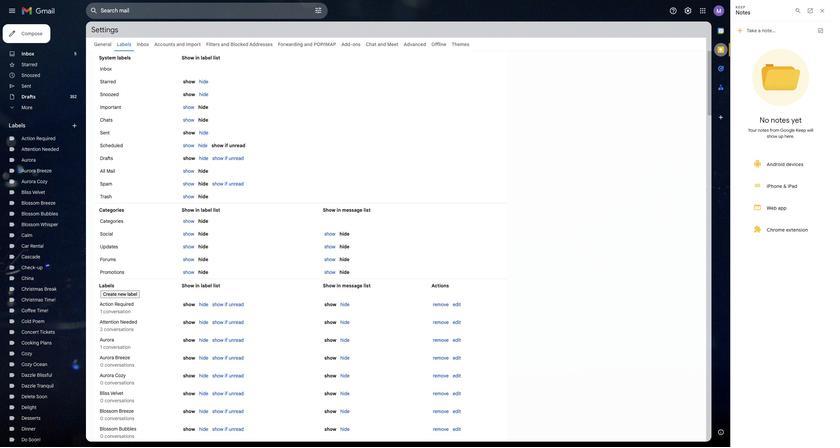 Task type: vqa. For each thing, say whether or not it's contained in the screenshot.
Edit link corresponding to Aurora Cozy 0 conversations
yes



Task type: describe. For each thing, give the bounding box(es) containing it.
1 inside aurora 1 conversation
[[100, 344, 102, 350]]

themes
[[452, 41, 470, 47]]

1 inside action required 1 conversation
[[100, 309, 102, 315]]

breeze for aurora breeze
[[37, 168, 52, 174]]

blossom breeze
[[22, 200, 56, 206]]

aurora 1 conversation
[[99, 337, 131, 350]]

concert tickets
[[22, 329, 55, 335]]

forums
[[100, 256, 116, 263]]

conversations for aurora breeze
[[105, 362, 134, 368]]

support image
[[670, 7, 678, 15]]

bliss velvet link
[[22, 189, 45, 195]]

remove for aurora breeze 0 conversations
[[433, 355, 449, 361]]

all
[[100, 168, 105, 174]]

car rental
[[22, 243, 44, 249]]

dazzle tranquil
[[22, 383, 54, 389]]

system
[[99, 55, 116, 61]]

delete soon
[[22, 394, 47, 400]]

in for categories
[[196, 207, 200, 213]]

chat and meet link
[[366, 41, 399, 47]]

cold
[[22, 318, 31, 324]]

show link for forums
[[183, 256, 194, 263]]

aurora cozy 0 conversations
[[99, 372, 134, 386]]

attention needed
[[22, 146, 59, 152]]

show if unread link for bliss velvet 0 conversations
[[213, 391, 244, 397]]

aurora for aurora breeze 0 conversations
[[100, 355, 114, 361]]

show if unread for aurora 1 conversation
[[213, 337, 244, 343]]

coffee time! link
[[22, 308, 48, 314]]

trash
[[100, 194, 112, 200]]

required for action required 1 conversation
[[115, 301, 134, 307]]

cold poem
[[22, 318, 45, 324]]

bubbles for blossom bubbles
[[41, 211, 58, 217]]

edit link for bliss velvet 0 conversations
[[453, 391, 461, 397]]

unread for aurora breeze 0 conversations
[[229, 355, 244, 361]]

filters and blocked addresses
[[206, 41, 273, 47]]

label for labels
[[201, 283, 212, 289]]

drafts link
[[22, 94, 36, 100]]

edit link for blossom breeze 0 conversations
[[453, 408, 461, 414]]

blossom bubbles link
[[22, 211, 58, 217]]

promotions
[[100, 269, 124, 275]]

system labels
[[99, 55, 131, 61]]

blossom whisper
[[22, 222, 58, 228]]

cozy down the cooking
[[22, 351, 32, 357]]

updates
[[100, 244, 118, 250]]

1 vertical spatial categories
[[100, 218, 123, 224]]

themes link
[[452, 41, 470, 47]]

list for categories
[[213, 207, 220, 213]]

show if unread for blossom breeze 0 conversations
[[213, 408, 244, 414]]

remove for aurora cozy 0 conversations
[[433, 373, 449, 379]]

sent link
[[22, 83, 31, 89]]

bliss velvet
[[22, 189, 45, 195]]

breeze for aurora breeze 0 conversations
[[115, 355, 130, 361]]

attention for attention needed 2 conversations
[[100, 319, 119, 325]]

0 horizontal spatial inbox link
[[22, 51, 34, 57]]

label inside button
[[127, 291, 137, 297]]

show link for updates
[[183, 244, 194, 250]]

do soon! link
[[22, 437, 41, 443]]

conversations for bliss velvet
[[105, 398, 134, 404]]

forwarding and pop/imap link
[[278, 41, 336, 47]]

aurora for aurora cozy 0 conversations
[[100, 372, 114, 378]]

compose button
[[3, 24, 51, 43]]

action required
[[22, 135, 56, 142]]

2 if from the top
[[225, 155, 228, 161]]

blissful
[[37, 372, 52, 378]]

add-ons
[[342, 41, 361, 47]]

0 for aurora cozy 0 conversations
[[100, 380, 104, 386]]

aurora for aurora 1 conversation
[[100, 337, 114, 343]]

concert tickets link
[[22, 329, 55, 335]]

addresses
[[250, 41, 273, 47]]

edit for aurora 1 conversation
[[453, 337, 461, 343]]

christmas time! link
[[22, 297, 56, 303]]

delight
[[22, 404, 37, 410]]

show if unread link for attention needed 2 conversations
[[213, 319, 244, 325]]

create new label
[[103, 291, 137, 297]]

check-up
[[22, 265, 43, 271]]

snoozed link
[[22, 72, 40, 78]]

show if unread link for blossom breeze 0 conversations
[[213, 408, 244, 414]]

cooking
[[22, 340, 39, 346]]

edit for aurora cozy 0 conversations
[[453, 373, 461, 379]]

edit link for aurora 1 conversation
[[453, 337, 461, 343]]

unread for attention needed 2 conversations
[[229, 319, 244, 325]]

car rental link
[[22, 243, 44, 249]]

conversation inside action required 1 conversation
[[103, 309, 131, 315]]

edit link for aurora breeze 0 conversations
[[453, 355, 461, 361]]

plans
[[40, 340, 52, 346]]

1 vertical spatial snoozed
[[100, 91, 119, 97]]

aurora for aurora
[[22, 157, 36, 163]]

edit link for attention needed 2 conversations
[[453, 319, 461, 325]]

show link for trash
[[183, 194, 194, 200]]

accounts and import
[[155, 41, 201, 47]]

aurora cozy
[[22, 178, 48, 185]]

dazzle for dazzle tranquil
[[22, 383, 36, 389]]

remove link for attention needed 2 conversations
[[433, 319, 449, 325]]

remove link for aurora breeze 0 conversations
[[433, 355, 449, 361]]

aurora for aurora cozy
[[22, 178, 36, 185]]

whisper
[[41, 222, 58, 228]]

blossom breeze link
[[22, 200, 56, 206]]

gmail image
[[22, 4, 58, 17]]

show if unread for attention needed 2 conversations
[[213, 319, 244, 325]]

bliss velvet 0 conversations
[[99, 390, 134, 404]]

filters and blocked addresses link
[[206, 41, 273, 47]]

unread for blossom breeze 0 conversations
[[229, 408, 244, 414]]

compose
[[22, 31, 43, 37]]

label for system labels
[[201, 55, 212, 61]]

cascade link
[[22, 254, 40, 260]]

remove link for blossom breeze 0 conversations
[[433, 408, 449, 414]]

import
[[186, 41, 201, 47]]

forwarding and pop/imap
[[278, 41, 336, 47]]

if for action required 1 conversation
[[225, 301, 228, 308]]

breeze for blossom breeze
[[41, 200, 56, 206]]

attention needed link
[[22, 146, 59, 152]]

label for categories
[[201, 207, 212, 213]]

action for action required 1 conversation
[[100, 301, 114, 307]]

delight link
[[22, 404, 37, 410]]

attention for attention needed
[[22, 146, 41, 152]]

remove link for bliss velvet 0 conversations
[[433, 391, 449, 397]]

show link for categories
[[183, 218, 194, 224]]

edit for blossom breeze 0 conversations
[[453, 408, 461, 414]]

coffee
[[22, 308, 36, 314]]

show link for promotions
[[183, 269, 194, 275]]

important
[[100, 104, 121, 110]]

if for aurora breeze 0 conversations
[[225, 355, 228, 361]]

do
[[22, 437, 27, 443]]

unread for aurora cozy 0 conversations
[[229, 373, 244, 379]]

and for forwarding
[[304, 41, 313, 47]]

check-
[[22, 265, 37, 271]]

show in message list for labels
[[323, 283, 371, 289]]

aurora cozy link
[[22, 178, 48, 185]]

message for labels
[[342, 283, 363, 289]]

blossom for blossom whisper
[[22, 222, 40, 228]]

main menu image
[[8, 7, 16, 15]]

do soon!
[[22, 437, 41, 443]]

spam
[[100, 181, 112, 187]]

message for categories
[[342, 207, 363, 213]]

edit for bliss velvet 0 conversations
[[453, 391, 461, 397]]

aurora breeze
[[22, 168, 52, 174]]

1 horizontal spatial starred
[[100, 79, 116, 85]]

blossom inside blossom breeze 0 conversations
[[100, 408, 118, 414]]

show for labels
[[182, 283, 194, 289]]

blocked
[[231, 41, 249, 47]]

show if unread for action required 1 conversation
[[213, 301, 244, 308]]

new
[[118, 291, 126, 297]]

1 horizontal spatial inbox link
[[137, 41, 149, 47]]

blossom bubbles
[[22, 211, 58, 217]]

conversations for blossom bubbles
[[105, 433, 134, 439]]

all mail
[[100, 168, 115, 174]]

action required link
[[22, 135, 56, 142]]

labels navigation
[[0, 22, 86, 447]]

list for system labels
[[213, 55, 220, 61]]

show if unread for bliss velvet 0 conversations
[[213, 391, 244, 397]]

soon!
[[29, 437, 41, 443]]

blossom breeze 0 conversations
[[99, 408, 134, 421]]

0 vertical spatial inbox
[[137, 41, 149, 47]]

unread for action required 1 conversation
[[229, 301, 244, 308]]

if for attention needed 2 conversations
[[225, 319, 228, 325]]

accounts
[[155, 41, 175, 47]]

1 horizontal spatial inbox
[[100, 66, 112, 72]]



Task type: locate. For each thing, give the bounding box(es) containing it.
required up the attention needed link at the top left of page
[[36, 135, 56, 142]]

bubbles
[[41, 211, 58, 217], [119, 426, 136, 432]]

blossom down bliss velvet 0 conversations
[[100, 408, 118, 414]]

action up the attention needed link at the top left of page
[[22, 135, 35, 142]]

attention up 'aurora' link
[[22, 146, 41, 152]]

6 show if unread link from the top
[[213, 355, 244, 361]]

1 show in label list from the top
[[182, 55, 220, 61]]

conversations inside attention needed 2 conversations
[[104, 326, 134, 332]]

show
[[182, 55, 194, 61], [182, 207, 194, 213], [323, 207, 336, 213], [182, 283, 194, 289], [323, 283, 336, 289]]

3 show in label list from the top
[[182, 283, 220, 289]]

0 horizontal spatial snoozed
[[22, 72, 40, 78]]

2 edit link from the top
[[453, 319, 461, 325]]

1 vertical spatial inbox link
[[22, 51, 34, 57]]

1 vertical spatial bliss
[[100, 390, 110, 396]]

1 vertical spatial drafts
[[100, 155, 113, 161]]

4 show if unread link from the top
[[213, 319, 244, 325]]

0 horizontal spatial bliss
[[22, 189, 31, 195]]

blossom bubbles 0 conversations
[[99, 426, 136, 439]]

tickets
[[40, 329, 55, 335]]

0 up blossom bubbles 0 conversations
[[100, 415, 104, 421]]

11 if from the top
[[225, 426, 228, 432]]

2 0 from the top
[[100, 380, 104, 386]]

breeze inside "aurora breeze 0 conversations"
[[115, 355, 130, 361]]

1 horizontal spatial labels
[[99, 283, 114, 289]]

1 vertical spatial action
[[100, 301, 114, 307]]

snoozed inside the labels navigation
[[22, 72, 40, 78]]

time! up poem
[[37, 308, 48, 314]]

cascade
[[22, 254, 40, 260]]

2 dazzle from the top
[[22, 383, 36, 389]]

needed inside attention needed 2 conversations
[[120, 319, 137, 325]]

side panel section
[[712, 22, 731, 442]]

settings image
[[685, 7, 693, 15]]

up
[[37, 265, 43, 271]]

advanced
[[404, 41, 427, 47]]

1 0 from the top
[[100, 362, 104, 368]]

cozy down aurora breeze link
[[37, 178, 48, 185]]

1 remove link from the top
[[433, 301, 449, 308]]

blossom up 'calm' link
[[22, 222, 40, 228]]

velvet inside the labels navigation
[[32, 189, 45, 195]]

8 if from the top
[[225, 373, 228, 379]]

show if unread
[[212, 143, 246, 149], [213, 155, 244, 161], [212, 181, 244, 187], [213, 301, 244, 308], [213, 319, 244, 325], [213, 337, 244, 343], [213, 355, 244, 361], [213, 373, 244, 379], [213, 391, 244, 397], [213, 408, 244, 414], [213, 426, 244, 432]]

1 vertical spatial inbox
[[22, 51, 34, 57]]

blossom for blossom bubbles
[[22, 211, 40, 217]]

1 vertical spatial required
[[115, 301, 134, 307]]

0 vertical spatial message
[[342, 207, 363, 213]]

remove for blossom bubbles 0 conversations
[[433, 426, 449, 432]]

and for chat
[[378, 41, 386, 47]]

blossom
[[22, 200, 40, 206], [22, 211, 40, 217], [22, 222, 40, 228], [100, 408, 118, 414], [100, 426, 118, 432]]

2 show if unread link from the top
[[212, 181, 244, 187]]

tranquil
[[37, 383, 54, 389]]

in for labels
[[196, 283, 200, 289]]

general link
[[94, 41, 112, 47]]

1 christmas from the top
[[22, 286, 43, 292]]

2 and from the left
[[221, 41, 230, 47]]

1 down 2
[[100, 344, 102, 350]]

6 if from the top
[[225, 337, 228, 343]]

action
[[22, 135, 35, 142], [100, 301, 114, 307]]

unread for bliss velvet 0 conversations
[[229, 391, 244, 397]]

christmas down china link
[[22, 286, 43, 292]]

1 vertical spatial labels
[[9, 122, 25, 129]]

1 dazzle from the top
[[22, 372, 36, 378]]

drafts up all mail
[[100, 155, 113, 161]]

velvet down aurora cozy 0 conversations
[[111, 390, 123, 396]]

needed for attention needed 2 conversations
[[120, 319, 137, 325]]

2 vertical spatial labels
[[99, 283, 114, 289]]

2 conversation from the top
[[103, 344, 131, 350]]

show for categories
[[182, 207, 194, 213]]

labels
[[117, 41, 132, 47], [9, 122, 25, 129], [99, 283, 114, 289]]

drafts up more
[[22, 94, 36, 100]]

label
[[201, 55, 212, 61], [201, 207, 212, 213], [201, 283, 212, 289], [127, 291, 137, 297]]

show if unread for aurora cozy 0 conversations
[[213, 373, 244, 379]]

blossom down blossom breeze link
[[22, 211, 40, 217]]

inbox inside the labels navigation
[[22, 51, 34, 57]]

christmas up 'coffee time!'
[[22, 297, 43, 303]]

2 remove link from the top
[[433, 319, 449, 325]]

drafts inside the labels navigation
[[22, 94, 36, 100]]

chat and meet
[[366, 41, 399, 47]]

0 vertical spatial sent
[[22, 83, 31, 89]]

1 vertical spatial 1
[[100, 344, 102, 350]]

conversation inside aurora 1 conversation
[[103, 344, 131, 350]]

0 inside "aurora breeze 0 conversations"
[[100, 362, 104, 368]]

1 vertical spatial sent
[[100, 130, 110, 136]]

aurora inside aurora 1 conversation
[[100, 337, 114, 343]]

show
[[183, 79, 195, 85], [183, 91, 195, 97], [183, 104, 194, 110], [183, 117, 194, 123], [183, 130, 195, 136], [183, 143, 194, 149], [212, 143, 224, 149], [183, 155, 195, 161], [213, 155, 224, 161], [183, 168, 194, 174], [183, 181, 194, 187], [212, 181, 224, 187], [183, 194, 194, 200], [183, 218, 194, 224], [183, 231, 194, 237], [325, 231, 336, 237], [183, 244, 194, 250], [325, 244, 336, 250], [183, 256, 194, 263], [325, 256, 336, 263], [183, 269, 194, 275], [325, 269, 336, 275], [183, 301, 195, 308], [213, 301, 224, 308], [325, 301, 337, 308], [183, 319, 195, 325], [213, 319, 224, 325], [325, 319, 337, 325], [183, 337, 195, 343], [213, 337, 224, 343], [325, 337, 337, 343], [183, 355, 195, 361], [213, 355, 224, 361], [325, 355, 337, 361], [183, 373, 195, 379], [213, 373, 224, 379], [325, 373, 337, 379], [183, 391, 195, 397], [213, 391, 224, 397], [325, 391, 337, 397], [183, 408, 195, 414], [213, 408, 224, 414], [325, 408, 337, 414], [183, 426, 195, 432], [213, 426, 224, 432], [325, 426, 337, 432]]

dazzle up delete
[[22, 383, 36, 389]]

0 vertical spatial categories
[[99, 207, 124, 213]]

0 vertical spatial attention
[[22, 146, 41, 152]]

delete soon link
[[22, 394, 47, 400]]

2 remove from the top
[[433, 319, 449, 325]]

velvet inside bliss velvet 0 conversations
[[111, 390, 123, 396]]

poem
[[33, 318, 45, 324]]

5 edit from the top
[[453, 373, 461, 379]]

2 show in label list from the top
[[182, 207, 220, 213]]

velvet for bliss velvet 0 conversations
[[111, 390, 123, 396]]

dazzle blissful link
[[22, 372, 52, 378]]

1 vertical spatial attention
[[100, 319, 119, 325]]

1 horizontal spatial drafts
[[100, 155, 113, 161]]

snoozed up important
[[100, 91, 119, 97]]

aurora down aurora 1 conversation
[[100, 355, 114, 361]]

1 show if unread link from the top
[[213, 155, 244, 161]]

advanced search options image
[[312, 4, 325, 17]]

show link for social
[[183, 231, 194, 237]]

0 up blossom breeze 0 conversations
[[100, 398, 104, 404]]

tab list
[[712, 22, 731, 423]]

1 horizontal spatial attention
[[100, 319, 119, 325]]

conversations down blossom breeze 0 conversations
[[105, 433, 134, 439]]

action inside action required 1 conversation
[[100, 301, 114, 307]]

1 vertical spatial show in label list
[[182, 207, 220, 213]]

1 1 from the top
[[100, 309, 102, 315]]

0 vertical spatial velvet
[[32, 189, 45, 195]]

0 inside bliss velvet 0 conversations
[[100, 398, 104, 404]]

check-up link
[[22, 265, 43, 271]]

0 vertical spatial conversation
[[103, 309, 131, 315]]

christmas for christmas time!
[[22, 297, 43, 303]]

1 vertical spatial needed
[[120, 319, 137, 325]]

remove for aurora 1 conversation
[[433, 337, 449, 343]]

breeze down aurora 1 conversation
[[115, 355, 130, 361]]

cozy down "aurora breeze 0 conversations"
[[115, 372, 126, 378]]

breeze up aurora cozy link
[[37, 168, 52, 174]]

4 remove from the top
[[433, 355, 449, 361]]

message
[[342, 207, 363, 213], [342, 283, 363, 289]]

aurora down 'aurora' link
[[22, 168, 36, 174]]

chat
[[366, 41, 377, 47]]

unread for blossom bubbles 0 conversations
[[229, 426, 244, 432]]

show link for important
[[183, 104, 194, 110]]

cozy
[[37, 178, 48, 185], [22, 351, 32, 357], [22, 361, 32, 367], [115, 372, 126, 378]]

show link for all mail
[[183, 168, 194, 174]]

needed for attention needed
[[42, 146, 59, 152]]

5 0 from the top
[[100, 433, 104, 439]]

conversations up bliss velvet 0 conversations
[[105, 380, 134, 386]]

1 vertical spatial conversation
[[103, 344, 131, 350]]

3 if from the top
[[225, 181, 228, 187]]

1 vertical spatial christmas
[[22, 297, 43, 303]]

inbox
[[137, 41, 149, 47], [22, 51, 34, 57], [100, 66, 112, 72]]

9 if from the top
[[225, 391, 228, 397]]

needed down action required
[[42, 146, 59, 152]]

2 horizontal spatial labels
[[117, 41, 132, 47]]

3 0 from the top
[[100, 398, 104, 404]]

0 vertical spatial 1
[[100, 309, 102, 315]]

show in label list for system labels
[[182, 55, 220, 61]]

0 vertical spatial required
[[36, 135, 56, 142]]

if for blossom bubbles 0 conversations
[[225, 426, 228, 432]]

0 inside aurora cozy 0 conversations
[[100, 380, 104, 386]]

more button
[[0, 102, 81, 113]]

9 show if unread link from the top
[[213, 408, 244, 414]]

action inside the labels navigation
[[22, 135, 35, 142]]

aurora down "aurora breeze 0 conversations"
[[100, 372, 114, 378]]

0 horizontal spatial starred
[[22, 62, 37, 68]]

attention inside attention needed 2 conversations
[[100, 319, 119, 325]]

if for aurora cozy 0 conversations
[[225, 373, 228, 379]]

starred inside the labels navigation
[[22, 62, 37, 68]]

hide
[[199, 79, 209, 85], [199, 91, 209, 97], [198, 104, 208, 110], [198, 117, 208, 123], [199, 130, 209, 136], [198, 143, 208, 149], [199, 155, 209, 161], [198, 168, 208, 174], [198, 181, 208, 187], [198, 194, 208, 200], [198, 218, 208, 224], [198, 231, 208, 237], [340, 231, 350, 237], [198, 244, 208, 250], [340, 244, 350, 250], [198, 256, 208, 263], [340, 256, 350, 263], [198, 269, 208, 275], [340, 269, 350, 275], [199, 301, 209, 308], [341, 301, 350, 308], [199, 319, 209, 325], [341, 319, 350, 325], [199, 337, 209, 343], [341, 337, 350, 343], [199, 355, 209, 361], [341, 355, 350, 361], [199, 373, 209, 379], [341, 373, 350, 379], [199, 391, 209, 397], [341, 391, 350, 397], [199, 408, 209, 414], [341, 408, 350, 414], [199, 426, 209, 432], [341, 426, 350, 432]]

10 show if unread link from the top
[[213, 426, 244, 432]]

0 vertical spatial action
[[22, 135, 35, 142]]

action down create
[[100, 301, 114, 307]]

1 show in message list from the top
[[323, 207, 371, 213]]

dinner
[[22, 426, 36, 432]]

labels for labels heading
[[9, 122, 25, 129]]

0 for blossom bubbles 0 conversations
[[100, 433, 104, 439]]

blossom whisper link
[[22, 222, 58, 228]]

0 horizontal spatial required
[[36, 135, 56, 142]]

soon
[[36, 394, 47, 400]]

3 and from the left
[[304, 41, 313, 47]]

edit for blossom bubbles 0 conversations
[[453, 426, 461, 432]]

blossom down blossom breeze 0 conversations
[[100, 426, 118, 432]]

1 horizontal spatial sent
[[100, 130, 110, 136]]

352
[[70, 94, 77, 99]]

bliss inside bliss velvet 0 conversations
[[100, 390, 110, 396]]

0 vertical spatial drafts
[[22, 94, 36, 100]]

dazzle blissful
[[22, 372, 52, 378]]

labels heading
[[9, 122, 71, 129]]

unread for aurora 1 conversation
[[229, 337, 244, 343]]

conversations up aurora cozy 0 conversations
[[105, 362, 134, 368]]

0 vertical spatial show in message list
[[323, 207, 371, 213]]

aurora breeze link
[[22, 168, 52, 174]]

5
[[74, 51, 77, 56]]

inbox link right labels link
[[137, 41, 149, 47]]

1 vertical spatial velvet
[[111, 390, 123, 396]]

1 horizontal spatial bliss
[[100, 390, 110, 396]]

0 vertical spatial inbox link
[[137, 41, 149, 47]]

remove for blossom breeze 0 conversations
[[433, 408, 449, 414]]

3 edit link from the top
[[453, 337, 461, 343]]

0 horizontal spatial action
[[22, 135, 35, 142]]

0 horizontal spatial drafts
[[22, 94, 36, 100]]

show in label list for categories
[[182, 207, 220, 213]]

1 vertical spatial starred
[[100, 79, 116, 85]]

8 edit from the top
[[453, 426, 461, 432]]

more
[[22, 105, 32, 111]]

4 edit from the top
[[453, 355, 461, 361]]

sent up drafts link
[[22, 83, 31, 89]]

conversations for aurora cozy
[[105, 380, 134, 386]]

required inside the labels navigation
[[36, 135, 56, 142]]

aurora up bliss velvet at the left top
[[22, 178, 36, 185]]

0 vertical spatial labels
[[117, 41, 132, 47]]

0 horizontal spatial attention
[[22, 146, 41, 152]]

3 show if unread link from the top
[[213, 301, 244, 308]]

categories up social
[[100, 218, 123, 224]]

2 vertical spatial show in label list
[[182, 283, 220, 289]]

5 remove link from the top
[[433, 373, 449, 379]]

labels
[[117, 55, 131, 61]]

cozy down 'cozy' 'link'
[[22, 361, 32, 367]]

conversations up blossom breeze 0 conversations
[[105, 398, 134, 404]]

show if unread for aurora breeze 0 conversations
[[213, 355, 244, 361]]

show if unread link for aurora 1 conversation
[[213, 337, 244, 343]]

bubbles down blossom breeze 0 conversations
[[119, 426, 136, 432]]

0 horizontal spatial needed
[[42, 146, 59, 152]]

bliss inside the labels navigation
[[22, 189, 31, 195]]

0 for bliss velvet 0 conversations
[[100, 398, 104, 404]]

0 vertical spatial time!
[[44, 297, 56, 303]]

bubbles inside blossom bubbles 0 conversations
[[119, 426, 136, 432]]

show if unread for blossom bubbles 0 conversations
[[213, 426, 244, 432]]

1 edit link from the top
[[453, 301, 461, 308]]

dazzle for dazzle blissful
[[22, 372, 36, 378]]

2 edit from the top
[[453, 319, 461, 325]]

bubbles for blossom bubbles 0 conversations
[[119, 426, 136, 432]]

7 show if unread link from the top
[[213, 373, 244, 379]]

velvet up blossom breeze link
[[32, 189, 45, 195]]

breeze up blossom bubbles
[[41, 200, 56, 206]]

edit link for action required 1 conversation
[[453, 301, 461, 308]]

breeze down bliss velvet 0 conversations
[[119, 408, 134, 414]]

2 vertical spatial inbox
[[100, 66, 112, 72]]

labels down more
[[9, 122, 25, 129]]

required down new
[[115, 301, 134, 307]]

bubbles up whisper
[[41, 211, 58, 217]]

starred
[[22, 62, 37, 68], [100, 79, 116, 85]]

5 show if unread link from the top
[[213, 337, 244, 343]]

4 and from the left
[[378, 41, 386, 47]]

aurora inside aurora cozy 0 conversations
[[100, 372, 114, 378]]

create
[[103, 291, 117, 297]]

required inside action required 1 conversation
[[115, 301, 134, 307]]

edit for aurora breeze 0 conversations
[[453, 355, 461, 361]]

0
[[100, 362, 104, 368], [100, 380, 104, 386], [100, 398, 104, 404], [100, 415, 104, 421], [100, 433, 104, 439]]

show if unread link for aurora breeze 0 conversations
[[213, 355, 244, 361]]

inbox right labels link
[[137, 41, 149, 47]]

desserts link
[[22, 415, 41, 421]]

1
[[100, 309, 102, 315], [100, 344, 102, 350]]

dazzle
[[22, 372, 36, 378], [22, 383, 36, 389]]

if for aurora 1 conversation
[[225, 337, 228, 343]]

0 vertical spatial starred
[[22, 62, 37, 68]]

blossom inside blossom bubbles 0 conversations
[[100, 426, 118, 432]]

7 remove link from the top
[[433, 408, 449, 414]]

2 christmas from the top
[[22, 297, 43, 303]]

labels up labels
[[117, 41, 132, 47]]

show for system labels
[[182, 55, 194, 61]]

blossom down bliss velvet at the left top
[[22, 200, 40, 206]]

blossom for blossom breeze
[[22, 200, 40, 206]]

remove
[[433, 301, 449, 308], [433, 319, 449, 325], [433, 337, 449, 343], [433, 355, 449, 361], [433, 373, 449, 379], [433, 391, 449, 397], [433, 408, 449, 414], [433, 426, 449, 432]]

1 conversation from the top
[[103, 309, 131, 315]]

search mail image
[[88, 5, 100, 17]]

conversations
[[104, 326, 134, 332], [105, 362, 134, 368], [105, 380, 134, 386], [105, 398, 134, 404], [105, 415, 134, 421], [105, 433, 134, 439]]

cozy inside aurora cozy 0 conversations
[[115, 372, 126, 378]]

labels up create
[[99, 283, 114, 289]]

10 if from the top
[[225, 408, 228, 414]]

conversations inside blossom breeze 0 conversations
[[105, 415, 134, 421]]

velvet for bliss velvet
[[32, 189, 45, 195]]

if for bliss velvet 0 conversations
[[225, 391, 228, 397]]

3 remove from the top
[[433, 337, 449, 343]]

show link for chats
[[183, 117, 194, 123]]

conversations inside blossom bubbles 0 conversations
[[105, 433, 134, 439]]

remove for attention needed 2 conversations
[[433, 319, 449, 325]]

0 down blossom breeze 0 conversations
[[100, 433, 104, 439]]

0 vertical spatial show in label list
[[182, 55, 220, 61]]

2 horizontal spatial inbox
[[137, 41, 149, 47]]

general
[[94, 41, 112, 47]]

and left import
[[177, 41, 185, 47]]

velvet
[[32, 189, 45, 195], [111, 390, 123, 396]]

breeze inside blossom breeze 0 conversations
[[119, 408, 134, 414]]

0 horizontal spatial inbox
[[22, 51, 34, 57]]

time! for christmas time!
[[44, 297, 56, 303]]

0 up aurora cozy 0 conversations
[[100, 362, 104, 368]]

7 edit link from the top
[[453, 408, 461, 414]]

christmas time!
[[22, 297, 56, 303]]

remove link for aurora cozy 0 conversations
[[433, 373, 449, 379]]

1 vertical spatial dazzle
[[22, 383, 36, 389]]

0 up bliss velvet 0 conversations
[[100, 380, 104, 386]]

show link for spam
[[183, 181, 194, 187]]

china link
[[22, 275, 34, 281]]

starred up snoozed link
[[22, 62, 37, 68]]

inbox up starred "link"
[[22, 51, 34, 57]]

time! down break at the bottom left of the page
[[44, 297, 56, 303]]

and left pop/imap
[[304, 41, 313, 47]]

2 1 from the top
[[100, 344, 102, 350]]

concert
[[22, 329, 39, 335]]

8 show if unread link from the top
[[213, 391, 244, 397]]

edit link for aurora cozy 0 conversations
[[453, 373, 461, 379]]

aurora breeze 0 conversations
[[99, 355, 134, 368]]

6 remove link from the top
[[433, 391, 449, 397]]

1 vertical spatial show in message list
[[323, 283, 371, 289]]

aurora for aurora breeze
[[22, 168, 36, 174]]

6 edit from the top
[[453, 391, 461, 397]]

3 edit from the top
[[453, 337, 461, 343]]

8 remove from the top
[[433, 426, 449, 432]]

7 if from the top
[[225, 355, 228, 361]]

4 remove link from the top
[[433, 355, 449, 361]]

coffee time!
[[22, 308, 48, 314]]

None search field
[[86, 3, 328, 19]]

1 horizontal spatial needed
[[120, 319, 137, 325]]

4 0 from the top
[[100, 415, 104, 421]]

1 horizontal spatial bubbles
[[119, 426, 136, 432]]

aurora up aurora breeze link
[[22, 157, 36, 163]]

1 up 2
[[100, 309, 102, 315]]

conversations up aurora 1 conversation
[[104, 326, 134, 332]]

remove link for aurora 1 conversation
[[433, 337, 449, 343]]

edit for action required 1 conversation
[[453, 301, 461, 308]]

and right chat
[[378, 41, 386, 47]]

snoozed
[[22, 72, 40, 78], [100, 91, 119, 97]]

0 inside blossom bubbles 0 conversations
[[100, 433, 104, 439]]

0 vertical spatial snoozed
[[22, 72, 40, 78]]

labels link
[[117, 41, 132, 47]]

inbox link up starred "link"
[[22, 51, 34, 57]]

rental
[[30, 243, 44, 249]]

categories
[[99, 207, 124, 213], [100, 218, 123, 224]]

sent down chats on the left top of the page
[[100, 130, 110, 136]]

dazzle down "cozy ocean" link
[[22, 372, 36, 378]]

cozy ocean link
[[22, 361, 47, 367]]

1 and from the left
[[177, 41, 185, 47]]

1 vertical spatial bubbles
[[119, 426, 136, 432]]

remove link for blossom bubbles 0 conversations
[[433, 426, 449, 432]]

conversations inside aurora cozy 0 conversations
[[105, 380, 134, 386]]

and for accounts
[[177, 41, 185, 47]]

action for action required
[[22, 135, 35, 142]]

show if unread link for action required 1 conversation
[[213, 301, 244, 308]]

attention up 2
[[100, 319, 119, 325]]

desserts
[[22, 415, 41, 421]]

0 horizontal spatial bubbles
[[41, 211, 58, 217]]

aurora down 2
[[100, 337, 114, 343]]

2 show in message list from the top
[[323, 283, 371, 289]]

5 if from the top
[[225, 319, 228, 325]]

in for system labels
[[196, 55, 200, 61]]

conversation up "aurora breeze 0 conversations"
[[103, 344, 131, 350]]

add-ons link
[[342, 41, 361, 47]]

2 message from the top
[[342, 283, 363, 289]]

1 edit from the top
[[453, 301, 461, 308]]

Search mail text field
[[101, 7, 296, 14]]

labels inside navigation
[[9, 122, 25, 129]]

needed inside the labels navigation
[[42, 146, 59, 152]]

0 horizontal spatial velvet
[[32, 189, 45, 195]]

8 edit link from the top
[[453, 426, 461, 432]]

0 vertical spatial dazzle
[[22, 372, 36, 378]]

7 edit from the top
[[453, 408, 461, 414]]

categories down trash
[[99, 207, 124, 213]]

attention
[[22, 146, 41, 152], [100, 319, 119, 325]]

remove for bliss velvet 0 conversations
[[433, 391, 449, 397]]

conversations for blossom breeze
[[105, 415, 134, 421]]

0 vertical spatial needed
[[42, 146, 59, 152]]

1 if from the top
[[225, 143, 228, 149]]

0 horizontal spatial sent
[[22, 83, 31, 89]]

needed
[[42, 146, 59, 152], [120, 319, 137, 325]]

conversations up blossom bubbles 0 conversations
[[105, 415, 134, 421]]

show if unread link for blossom bubbles 0 conversations
[[213, 426, 244, 432]]

0 vertical spatial bubbles
[[41, 211, 58, 217]]

if
[[225, 143, 228, 149], [225, 155, 228, 161], [225, 181, 228, 187], [225, 301, 228, 308], [225, 319, 228, 325], [225, 337, 228, 343], [225, 355, 228, 361], [225, 373, 228, 379], [225, 391, 228, 397], [225, 408, 228, 414], [225, 426, 228, 432]]

bubbles inside the labels navigation
[[41, 211, 58, 217]]

mail
[[107, 168, 115, 174]]

5 edit link from the top
[[453, 373, 461, 379]]

attention inside the labels navigation
[[22, 146, 41, 152]]

1 vertical spatial time!
[[37, 308, 48, 314]]

starred down system
[[100, 79, 116, 85]]

1 horizontal spatial action
[[100, 301, 114, 307]]

delete
[[22, 394, 35, 400]]

sent inside the labels navigation
[[22, 83, 31, 89]]

1 vertical spatial message
[[342, 283, 363, 289]]

inbox down system
[[100, 66, 112, 72]]

6 edit link from the top
[[453, 391, 461, 397]]

conversation up attention needed 2 conversations
[[103, 309, 131, 315]]

conversations inside bliss velvet 0 conversations
[[105, 398, 134, 404]]

calm link
[[22, 232, 32, 238]]

1 horizontal spatial snoozed
[[100, 91, 119, 97]]

labels for labels link
[[117, 41, 132, 47]]

5 remove from the top
[[433, 373, 449, 379]]

accounts and import link
[[155, 41, 201, 47]]

needed down action required 1 conversation
[[120, 319, 137, 325]]

3 remove link from the top
[[433, 337, 449, 343]]

aurora
[[22, 157, 36, 163], [22, 168, 36, 174], [22, 178, 36, 185], [100, 337, 114, 343], [100, 355, 114, 361], [100, 372, 114, 378]]

conversations inside "aurora breeze 0 conversations"
[[105, 362, 134, 368]]

0 horizontal spatial labels
[[9, 122, 25, 129]]

required for action required
[[36, 135, 56, 142]]

4 if from the top
[[225, 301, 228, 308]]

1 horizontal spatial velvet
[[111, 390, 123, 396]]

action required 1 conversation
[[99, 301, 134, 315]]

1 remove from the top
[[433, 301, 449, 308]]

drafts
[[22, 94, 36, 100], [100, 155, 113, 161]]

cooking plans
[[22, 340, 52, 346]]

show if unread link for aurora cozy 0 conversations
[[213, 373, 244, 379]]

attention needed 2 conversations
[[99, 319, 137, 332]]

show if unread link
[[213, 155, 244, 161], [212, 181, 244, 187], [213, 301, 244, 308], [213, 319, 244, 325], [213, 337, 244, 343], [213, 355, 244, 361], [213, 373, 244, 379], [213, 391, 244, 397], [213, 408, 244, 414], [213, 426, 244, 432]]

1 horizontal spatial required
[[115, 301, 134, 307]]

bliss down aurora cozy link
[[22, 189, 31, 195]]

advanced link
[[404, 41, 427, 47]]

4 edit link from the top
[[453, 355, 461, 361]]

bliss for bliss velvet
[[22, 189, 31, 195]]

pop/imap
[[314, 41, 336, 47]]

0 inside blossom breeze 0 conversations
[[100, 415, 104, 421]]

create new label button
[[100, 290, 140, 298]]

6 remove from the top
[[433, 391, 449, 397]]

time! for coffee time!
[[37, 308, 48, 314]]

1 message from the top
[[342, 207, 363, 213]]

breeze for blossom breeze 0 conversations
[[119, 408, 134, 414]]

8 remove link from the top
[[433, 426, 449, 432]]

0 vertical spatial christmas
[[22, 286, 43, 292]]

snoozed down starred "link"
[[22, 72, 40, 78]]

bliss down aurora cozy 0 conversations
[[100, 390, 110, 396]]

0 vertical spatial bliss
[[22, 189, 31, 195]]

7 remove from the top
[[433, 408, 449, 414]]

and right filters
[[221, 41, 230, 47]]

christmas
[[22, 286, 43, 292], [22, 297, 43, 303]]

show link for scheduled
[[183, 143, 194, 149]]

aurora inside "aurora breeze 0 conversations"
[[100, 355, 114, 361]]



